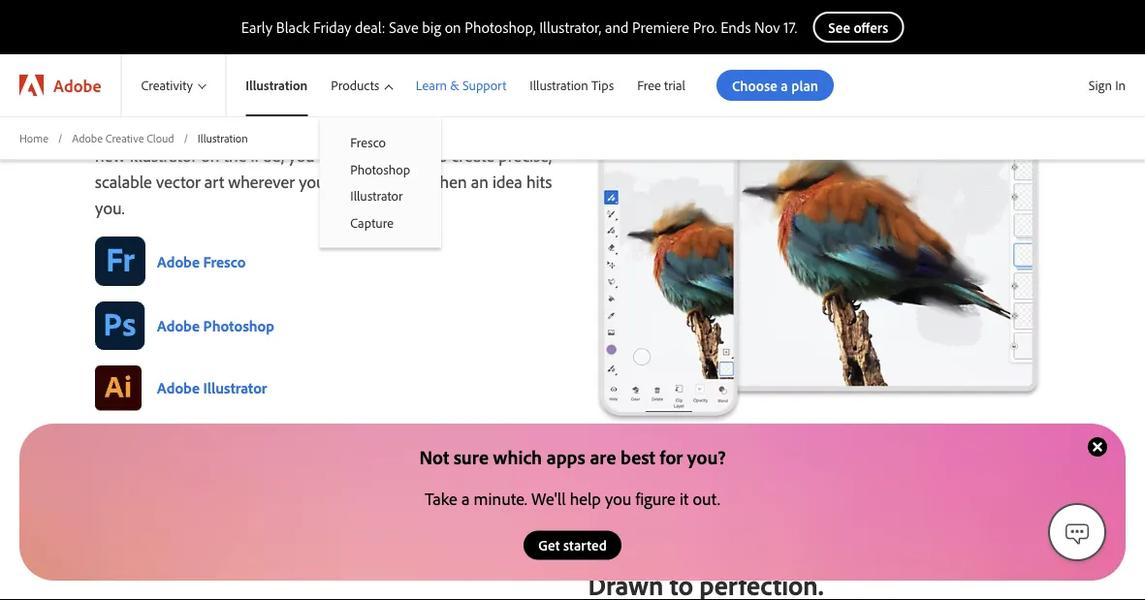 Task type: describe. For each thing, give the bounding box(es) containing it.
layers
[[388, 118, 430, 140]]

best
[[621, 444, 655, 469]]

you right lets
[[174, 66, 200, 88]]

free trial link
[[626, 54, 697, 116]]

early black friday deal: save big on photoshop, illustrator, and premiere pro. ends nov 17.
[[241, 17, 797, 37]]

start free trial link
[[95, 461, 209, 490]]

adobe fresco link
[[157, 252, 246, 271]]

premiere
[[632, 17, 689, 37]]

0 vertical spatial to
[[432, 92, 446, 114]]

1 vertical spatial with
[[353, 118, 384, 140]]

creative
[[105, 130, 144, 145]]

scalable
[[95, 171, 152, 193]]

images,
[[95, 118, 149, 140]]

adobe for adobe illustrator
[[157, 378, 200, 398]]

you.
[[95, 197, 125, 219]]

adobe fresco
[[157, 252, 246, 271]]

products
[[331, 77, 379, 94]]

get for get them all with the all apps plan.
[[95, 432, 117, 451]]

0 vertical spatial ipad
[[337, 66, 367, 88]]

iphone,
[[390, 66, 442, 88]]

0 horizontal spatial create
[[306, 118, 349, 140]]

black
[[276, 17, 310, 37]]

photoshop inside 'fresco lets you paint and draw on ipad or iphone, anywhere you feel inspired. use it with photoshop on the ipad to combine images, retouch artwork, and create with layers on the go. with new illustrator on the ipad, you have the power to create precise, scalable vector art wherever you happen to be when an idea hits you.'
[[267, 92, 344, 114]]

artwork,
[[211, 118, 271, 140]]

apps
[[252, 432, 283, 451]]

free
[[637, 77, 661, 94]]

illustration down take your artistry everywhere.
[[246, 77, 308, 94]]

inspired.
[[125, 92, 184, 114]]

the down artwork,
[[224, 145, 247, 166]]

the left all at the left of page
[[208, 432, 228, 451]]

when
[[427, 171, 467, 193]]

everywhere.
[[303, 14, 445, 49]]

on right layers
[[434, 118, 452, 140]]

product icon for adobe photoshop image
[[95, 301, 145, 350]]

them
[[121, 432, 154, 451]]

early
[[241, 17, 273, 37]]

2 vertical spatial fresco
[[203, 252, 246, 271]]

2 vertical spatial illustrator
[[203, 378, 267, 398]]

home link
[[19, 130, 48, 146]]

figure
[[636, 487, 676, 509]]

illustrator inside 'fresco lets you paint and draw on ipad or iphone, anywhere you feel inspired. use it with photoshop on the ipad to combine images, retouch artwork, and create with layers on the go. with new illustrator on the ipad, you have the power to create precise, scalable vector art wherever you happen to be when an idea hits you.'
[[130, 145, 197, 166]]

adobe illustrator
[[157, 378, 267, 398]]

not
[[419, 444, 449, 469]]

home
[[19, 130, 48, 145]]

adobe creative cloud
[[72, 130, 174, 145]]

be
[[406, 171, 423, 193]]

for
[[660, 444, 683, 469]]

adobe creative cloud link
[[72, 130, 174, 146]]

1 horizontal spatial trial
[[664, 77, 685, 94]]

on right big at the top left
[[445, 17, 461, 37]]

illustration link
[[226, 54, 319, 116]]

hits
[[526, 171, 552, 193]]

on right draw
[[314, 66, 333, 88]]

free trial
[[637, 77, 685, 94]]

artistry
[[213, 14, 297, 49]]

sign
[[1089, 77, 1112, 94]]

illustration left tips
[[530, 77, 588, 94]]

illustration tips
[[530, 77, 614, 94]]

go.
[[483, 118, 504, 140]]

use
[[189, 92, 215, 114]]

illustrator,
[[539, 17, 601, 37]]

take for take your artistry everywhere.
[[95, 14, 149, 49]]

big
[[422, 17, 441, 37]]

you?
[[687, 444, 726, 469]]

precise,
[[499, 145, 552, 166]]

nov
[[754, 17, 780, 37]]

idea
[[493, 171, 522, 193]]

new
[[95, 145, 126, 166]]

art
[[204, 171, 224, 193]]

draw
[[275, 66, 310, 88]]

a
[[461, 487, 470, 509]]

fresco for fresco lets you paint and draw on ipad or iphone, anywhere you feel inspired. use it with photoshop on the ipad to combine images, retouch artwork, and create with layers on the go. with new illustrator on the ipad, you have the power to create precise, scalable vector art wherever you happen to be when an idea hits you.
[[95, 66, 141, 88]]

1 horizontal spatial create
[[451, 145, 495, 166]]

lets
[[145, 66, 170, 88]]

fresco for fresco
[[350, 134, 386, 151]]

all
[[158, 432, 173, 451]]

you inside uar sticky modal dialog
[[605, 487, 631, 509]]

all
[[232, 432, 248, 451]]

get them all with the all apps plan.
[[95, 432, 317, 451]]

learn
[[416, 77, 447, 94]]

power
[[384, 145, 429, 166]]

illustration down use
[[198, 130, 248, 145]]

wherever
[[228, 171, 295, 193]]

adobe photoshop link
[[157, 316, 274, 335]]

minute.
[[474, 487, 527, 509]]

capture link
[[319, 209, 441, 236]]

product icon for adobe illustrator image
[[95, 365, 142, 411]]

you right support
[[521, 66, 547, 88]]

get started
[[538, 536, 607, 554]]

0 horizontal spatial with
[[176, 432, 204, 451]]

which
[[493, 444, 542, 469]]

paint
[[204, 66, 240, 88]]

combine
[[450, 92, 512, 114]]



Task type: locate. For each thing, give the bounding box(es) containing it.
0 horizontal spatial and
[[244, 66, 271, 88]]

cloud
[[147, 130, 174, 145]]

the up happen
[[357, 145, 380, 166]]

1 horizontal spatial get
[[538, 536, 560, 554]]

1 vertical spatial photoshop
[[350, 161, 410, 178]]

plan.
[[287, 432, 317, 451]]

fresco inside group
[[350, 134, 386, 151]]

save
[[389, 17, 418, 37]]

fresco up "photoshop" link
[[350, 134, 386, 151]]

adobe up images,
[[53, 74, 101, 96]]

on
[[445, 17, 461, 37], [314, 66, 333, 88], [348, 92, 367, 114], [434, 118, 452, 140], [201, 145, 220, 166]]

1 vertical spatial and
[[244, 66, 271, 88]]

illustrator up all at the left of page
[[203, 378, 267, 398]]

the left go.
[[456, 118, 479, 140]]

0 vertical spatial get
[[95, 432, 117, 451]]

free
[[142, 466, 166, 484]]

2 vertical spatial photoshop
[[203, 316, 274, 335]]

start free trial
[[110, 466, 194, 484]]

product icon for adobe fresco image
[[95, 237, 145, 286]]

adobe inside "link"
[[72, 130, 103, 145]]

take for take a minute. we'll help you figure it out.
[[425, 487, 457, 509]]

adobe for adobe fresco
[[157, 252, 200, 271]]

feel
[[95, 92, 121, 114]]

fresco up feel
[[95, 66, 141, 88]]

on up art
[[201, 145, 220, 166]]

photoshop
[[267, 92, 344, 114], [350, 161, 410, 178], [203, 316, 274, 335]]

create up an at the left
[[451, 145, 495, 166]]

1 horizontal spatial it
[[680, 487, 689, 509]]

0 horizontal spatial get
[[95, 432, 117, 451]]

it inside uar sticky modal dialog
[[680, 487, 689, 509]]

0 horizontal spatial ipad
[[337, 66, 367, 88]]

adobe right product icon for adobe fresco
[[157, 252, 200, 271]]

1 vertical spatial illustrator
[[350, 187, 403, 204]]

0 vertical spatial it
[[219, 92, 228, 114]]

group
[[319, 116, 441, 248]]

we'll
[[531, 487, 566, 509]]

creativity
[[141, 77, 193, 94]]

start
[[110, 466, 139, 484]]

illustrator
[[130, 145, 197, 166], [350, 187, 403, 204], [203, 378, 267, 398]]

fresco
[[95, 66, 141, 88], [350, 134, 386, 151], [203, 252, 246, 271]]

get left them
[[95, 432, 117, 451]]

get inside uar sticky modal dialog
[[538, 536, 560, 554]]

photoshop up adobe illustrator
[[203, 316, 274, 335]]

adobe for adobe creative cloud
[[72, 130, 103, 145]]

0 vertical spatial take
[[95, 14, 149, 49]]

sure
[[454, 444, 489, 469]]

get for get started
[[538, 536, 560, 554]]

adobe for adobe
[[53, 74, 101, 96]]

trial right free
[[664, 77, 685, 94]]

1 vertical spatial fresco
[[350, 134, 386, 151]]

illustrator link
[[319, 182, 441, 209]]

1 horizontal spatial ipad
[[398, 92, 428, 114]]

photoshop down fresco link
[[350, 161, 410, 178]]

take inside uar sticky modal dialog
[[425, 487, 457, 509]]

0 horizontal spatial take
[[95, 14, 149, 49]]

learn & support
[[416, 77, 506, 94]]

to left be
[[387, 171, 402, 193]]

1 vertical spatial it
[[680, 487, 689, 509]]

illustrator up vector
[[130, 145, 197, 166]]

ipad left "or"
[[337, 66, 367, 88]]

2 horizontal spatial with
[[353, 118, 384, 140]]

take a minute. we'll help you figure it out.
[[425, 487, 720, 509]]

you right help
[[605, 487, 631, 509]]

1 vertical spatial get
[[538, 536, 560, 554]]

1 horizontal spatial and
[[275, 118, 302, 140]]

1 horizontal spatial illustrator
[[203, 378, 267, 398]]

0 horizontal spatial illustrator
[[130, 145, 197, 166]]

learn & support link
[[404, 54, 518, 116]]

and up ipad,
[[275, 118, 302, 140]]

get started link
[[524, 531, 621, 560]]

0 vertical spatial create
[[306, 118, 349, 140]]

2 vertical spatial with
[[176, 432, 204, 451]]

&
[[450, 77, 459, 94]]

in
[[1115, 77, 1126, 94]]

get
[[95, 432, 117, 451], [538, 536, 560, 554]]

adobe illustrator link
[[157, 378, 267, 398]]

0 vertical spatial trial
[[664, 77, 685, 94]]

your
[[155, 14, 207, 49]]

creativity button
[[122, 54, 225, 116]]

take your artistry everywhere.
[[95, 14, 445, 49]]

vector
[[156, 171, 200, 193]]

1 vertical spatial create
[[451, 145, 495, 166]]

2 horizontal spatial illustrator
[[350, 187, 403, 204]]

it inside 'fresco lets you paint and draw on ipad or iphone, anywhere you feel inspired. use it with photoshop on the ipad to combine images, retouch artwork, and create with layers on the go. with new illustrator on the ipad, you have the power to create precise, scalable vector art wherever you happen to be when an idea hits you.'
[[219, 92, 228, 114]]

and left draw
[[244, 66, 271, 88]]

2 vertical spatial and
[[275, 118, 302, 140]]

2 horizontal spatial fresco
[[350, 134, 386, 151]]

group containing fresco
[[319, 116, 441, 248]]

fresco inside 'fresco lets you paint and draw on ipad or iphone, anywhere you feel inspired. use it with photoshop on the ipad to combine images, retouch artwork, and create with layers on the go. with new illustrator on the ipad, you have the power to create precise, scalable vector art wherever you happen to be when an idea hits you.'
[[95, 66, 141, 88]]

capture
[[350, 214, 394, 231]]

with
[[508, 118, 541, 140]]

1 horizontal spatial take
[[425, 487, 457, 509]]

with
[[232, 92, 263, 114], [353, 118, 384, 140], [176, 432, 204, 451]]

not sure which apps are best for you?
[[419, 444, 726, 469]]

0 horizontal spatial trial
[[170, 466, 194, 484]]

fresco lets you paint and draw on ipad or iphone, anywhere you feel inspired. use it with photoshop on the ipad to combine images, retouch artwork, and create with layers on the go. with new illustrator on the ipad, you have the power to create precise, scalable vector art wherever you happen to be when an idea hits you.
[[95, 66, 552, 219]]

1 vertical spatial take
[[425, 487, 457, 509]]

on up fresco link
[[348, 92, 367, 114]]

create
[[306, 118, 349, 140], [451, 145, 495, 166]]

to up the when
[[433, 145, 447, 166]]

anywhere
[[447, 66, 517, 88]]

it right use
[[219, 92, 228, 114]]

adobe left creative
[[72, 130, 103, 145]]

illustrator inside 'link'
[[350, 187, 403, 204]]

retouch
[[153, 118, 207, 140]]

fresco up adobe photoshop link at left bottom
[[203, 252, 246, 271]]

the
[[371, 92, 394, 114], [456, 118, 479, 140], [224, 145, 247, 166], [357, 145, 380, 166], [208, 432, 228, 451]]

photoshop link
[[319, 156, 441, 182]]

with up artwork,
[[232, 92, 263, 114]]

friday
[[313, 17, 351, 37]]

illustration tips link
[[518, 54, 626, 116]]

have
[[319, 145, 353, 166]]

illustrator down "photoshop" link
[[350, 187, 403, 204]]

pro.
[[693, 17, 717, 37]]

adobe photoshop
[[157, 316, 274, 335]]

an
[[471, 171, 488, 193]]

help
[[570, 487, 601, 509]]

fresco link
[[319, 129, 441, 156]]

support
[[462, 77, 506, 94]]

2 vertical spatial to
[[387, 171, 402, 193]]

get left started
[[538, 536, 560, 554]]

products button
[[319, 54, 404, 116]]

1 vertical spatial trial
[[170, 466, 194, 484]]

adobe
[[53, 74, 101, 96], [72, 130, 103, 145], [157, 252, 200, 271], [157, 316, 200, 335], [157, 378, 200, 398]]

0 vertical spatial and
[[605, 17, 629, 37]]

adobe up all
[[157, 378, 200, 398]]

2 horizontal spatial and
[[605, 17, 629, 37]]

adobe right product icon for adobe photoshop
[[157, 316, 200, 335]]

you right ipad,
[[288, 145, 315, 166]]

you down have
[[299, 171, 325, 193]]

with left layers
[[353, 118, 384, 140]]

trial right the free
[[170, 466, 194, 484]]

0 vertical spatial with
[[232, 92, 263, 114]]

to left &
[[432, 92, 446, 114]]

take up lets
[[95, 14, 149, 49]]

happen
[[329, 171, 383, 193]]

photoshop down draw
[[267, 92, 344, 114]]

tips
[[591, 77, 614, 94]]

sign in
[[1089, 77, 1126, 94]]

the down "or"
[[371, 92, 394, 114]]

ipad
[[337, 66, 367, 88], [398, 92, 428, 114]]

uar sticky modal dialog
[[0, 404, 1145, 600]]

adobe for adobe photoshop
[[157, 316, 200, 335]]

and left premiere
[[605, 17, 629, 37]]

ipad,
[[251, 145, 284, 166]]

0 horizontal spatial fresco
[[95, 66, 141, 88]]

trial
[[664, 77, 685, 94], [170, 466, 194, 484]]

0 vertical spatial illustrator
[[130, 145, 197, 166]]

out.
[[693, 487, 720, 509]]

1 vertical spatial to
[[433, 145, 447, 166]]

take
[[95, 14, 149, 49], [425, 487, 457, 509]]

0 vertical spatial fresco
[[95, 66, 141, 88]]

create up have
[[306, 118, 349, 140]]

1 vertical spatial ipad
[[398, 92, 428, 114]]

0 vertical spatial photoshop
[[267, 92, 344, 114]]

started
[[563, 536, 607, 554]]

you
[[174, 66, 200, 88], [521, 66, 547, 88], [288, 145, 315, 166], [299, 171, 325, 193], [605, 487, 631, 509]]

ends
[[721, 17, 751, 37]]

are
[[590, 444, 616, 469]]

it left out.
[[680, 487, 689, 509]]

to
[[432, 92, 446, 114], [433, 145, 447, 166], [387, 171, 402, 193]]

sign in button
[[1085, 69, 1129, 102]]

0 horizontal spatial it
[[219, 92, 228, 114]]

1 horizontal spatial fresco
[[203, 252, 246, 271]]

photoshop,
[[465, 17, 536, 37]]

ipad down iphone,
[[398, 92, 428, 114]]

take left a
[[425, 487, 457, 509]]

or
[[371, 66, 386, 88]]

with right all
[[176, 432, 204, 451]]

it
[[219, 92, 228, 114], [680, 487, 689, 509]]

1 horizontal spatial with
[[232, 92, 263, 114]]

apps
[[547, 444, 585, 469]]



Task type: vqa. For each thing, say whether or not it's contained in the screenshot.
Adobe cloud
no



